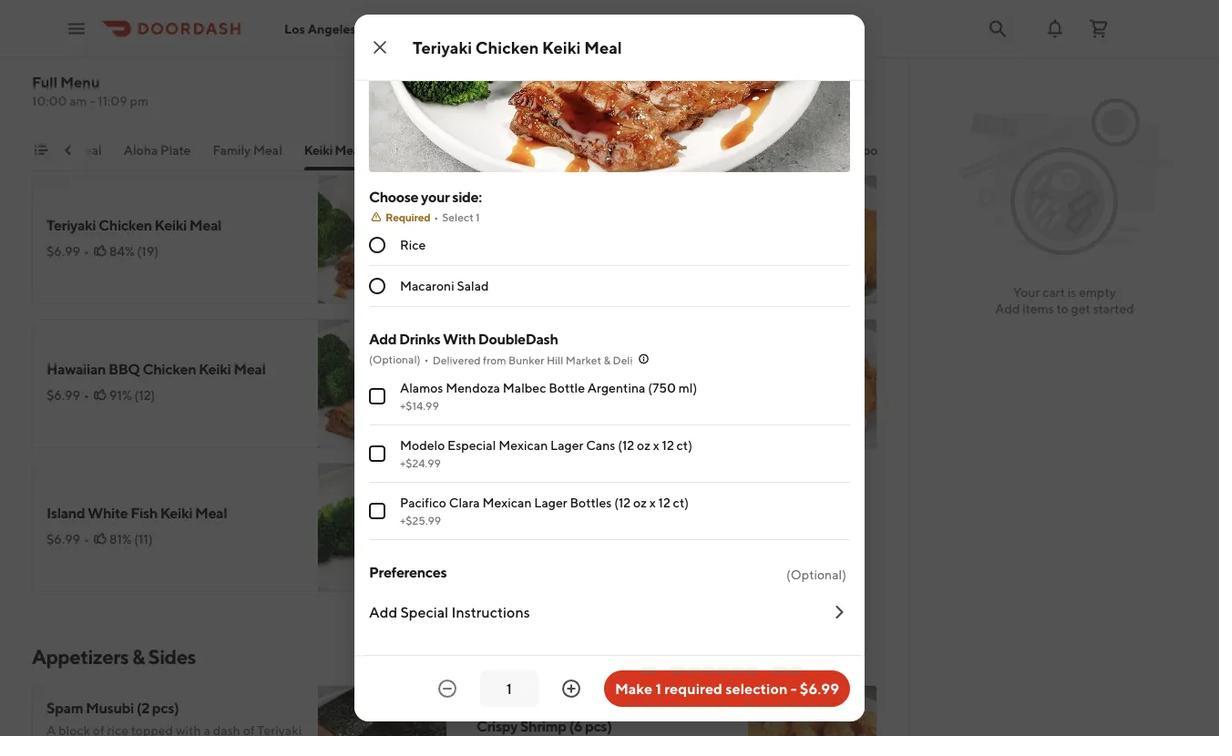 Task type: describe. For each thing, give the bounding box(es) containing it.
choose
[[369, 188, 418, 205]]

$6.99 inside button
[[800, 680, 839, 698]]

91% (12)
[[109, 388, 155, 403]]

91%
[[109, 388, 132, 403]]

argentina
[[588, 380, 645, 395]]

a
[[825, 143, 832, 158]]

• for 84% (19)
[[84, 244, 89, 259]]

92%
[[537, 388, 562, 403]]

• for 81% (11)
[[84, 532, 89, 547]]

make for make 1 required selection - $6.99
[[615, 680, 653, 698]]

1 vertical spatial teriyaki
[[46, 216, 96, 234]]

spam
[[46, 699, 83, 717]]

1 vertical spatial appetizers & sides
[[32, 645, 196, 669]]

$7.49
[[477, 388, 508, 403]]

10:00
[[32, 93, 67, 108]]

delivered from bunker hill market & deli
[[432, 354, 633, 366]]

doubledash
[[478, 330, 558, 348]]

select
[[442, 210, 474, 223]]

macaroni
[[400, 278, 454, 293]]

$7.49 •
[[477, 388, 517, 403]]

aloha
[[124, 143, 158, 158]]

special
[[400, 604, 449, 621]]

veggies.
[[191, 144, 238, 159]]

$53.99 •
[[46, 21, 97, 36]]

meal)
[[399, 143, 431, 158]]

island white fish keiki meal
[[46, 504, 227, 522]]

menu
[[60, 73, 100, 91]]

your
[[421, 188, 450, 205]]

includes
[[32, 144, 81, 159]]

fish
[[130, 504, 158, 522]]

open menu image
[[66, 18, 87, 40]]

beverages
[[697, 143, 758, 158]]

mini meal button
[[45, 141, 102, 170]]

(kid's
[[365, 143, 397, 158]]

white
[[88, 504, 128, 522]]

family
[[213, 143, 251, 158]]

family meal button
[[213, 141, 282, 170]]

crispy for crispy shrimp (6 pcs)
[[477, 718, 518, 735]]

11:09
[[98, 93, 127, 108]]

angeles
[[308, 21, 356, 36]]

meal inside dialog
[[584, 37, 622, 57]]

spam musubi (2 pcs)
[[46, 699, 179, 717]]

side:
[[452, 188, 482, 205]]

$6.99 for island white fish keiki meal
[[46, 532, 80, 547]]

0 items, open order cart image
[[1088, 18, 1110, 40]]

choose your side: group
[[369, 187, 850, 307]]

pacifico clara mexican lager bottles (12 oz x 12 ct) +$25.99
[[400, 495, 689, 527]]

+$14.99
[[400, 399, 439, 412]]

hawaiian bbq chicken keiki meal
[[46, 360, 266, 378]]

instructions
[[451, 604, 530, 621]]

(6
[[569, 718, 582, 735]]

bbq
[[108, 360, 140, 378]]

is
[[1068, 285, 1076, 300]]

12 for pacifico clara mexican lager bottles (12 oz x 12 ct)
[[658, 495, 670, 510]]

scroll menu navigation left image
[[61, 143, 76, 158]]

chicken inside dialog
[[475, 37, 539, 57]]

especial
[[447, 438, 496, 453]]

• select 1
[[434, 210, 480, 223]]

includes 1 scoop of rice and veggies.
[[32, 144, 238, 159]]

• inside (optional) •
[[424, 353, 429, 365]]

• for 91% (12)
[[84, 388, 89, 403]]

x for pacifico clara mexican lager bottles (12 oz x 12 ct)
[[649, 495, 656, 510]]

crispy shrimp (6 pcs)
[[477, 718, 612, 735]]

macaroni salad
[[400, 278, 489, 293]]

choose your side:
[[369, 188, 482, 205]]

make for make it a combo
[[780, 143, 812, 158]]

teriyaki chicken keiki meal image
[[318, 175, 447, 304]]

mini
[[45, 143, 70, 158]]

crispy shrimp keiki meal
[[477, 360, 636, 378]]

delivered
[[432, 354, 481, 366]]

(19)
[[137, 244, 159, 259]]

mini meal
[[45, 143, 102, 158]]

meal inside "button"
[[253, 143, 282, 158]]

make 1 required selection - $6.99
[[615, 680, 839, 698]]

84%
[[109, 244, 135, 259]]

started
[[1093, 301, 1134, 316]]

to
[[1057, 301, 1069, 316]]

full menu 10:00 am - 11:09 pm
[[32, 73, 148, 108]]

musubi
[[86, 699, 134, 717]]

keiki inside dialog
[[542, 37, 581, 57]]

(12 for bottles
[[614, 495, 631, 510]]

(optional) for (optional) •
[[369, 353, 421, 366]]

+$24.99
[[400, 457, 441, 469]]

x for modelo especial mexican lager cans (12 oz x 12 ct)
[[653, 438, 659, 453]]

0 horizontal spatial &
[[132, 645, 145, 669]]

gourmet salads button
[[583, 141, 675, 170]]

1 for includes
[[84, 144, 89, 159]]

1 horizontal spatial appetizers & sides
[[453, 143, 561, 158]]

add drinks with doubledash
[[369, 330, 558, 348]]

Item Search search field
[[615, 86, 863, 106]]

am
[[69, 93, 87, 108]]

keiki meal (kid's meal)
[[304, 143, 431, 158]]

modelo especial mexican lager cans (12 oz x 12 ct) +$24.99
[[400, 438, 692, 469]]

crispy for crispy shrimp keiki meal
[[477, 360, 518, 378]]

katsu
[[533, 216, 570, 234]]

hill
[[547, 354, 563, 366]]

pcs) for spam musubi (2 pcs)
[[152, 699, 179, 717]]

12 for modelo especial mexican lager cans (12 oz x 12 ct)
[[662, 438, 674, 453]]

decrease quantity by 1 image
[[436, 678, 458, 700]]

appetizers inside button
[[453, 143, 516, 158]]

island
[[46, 504, 85, 522]]

required
[[664, 680, 723, 698]]

(12 for cans
[[618, 438, 634, 453]]

alamos mendoza malbec bottle argentina (750 ml) +$14.99
[[400, 380, 697, 412]]

rice
[[143, 144, 164, 159]]

(13)
[[565, 388, 586, 403]]

- for $6.99
[[791, 680, 797, 698]]

aloha plate button
[[124, 141, 191, 170]]

and
[[167, 144, 188, 159]]

Macaroni Salad radio
[[369, 278, 385, 294]]

add inside add special instructions button
[[369, 604, 397, 621]]

add inside your cart is empty add items to get started
[[995, 301, 1020, 316]]

81%
[[109, 532, 132, 547]]

add button for hawaiian bbq chicken keiki meal
[[389, 408, 436, 437]]

add button for crispy shrimp keiki meal
[[820, 408, 867, 437]]

ml)
[[679, 380, 697, 395]]



Task type: vqa. For each thing, say whether or not it's contained in the screenshot.
$18.25
no



Task type: locate. For each thing, give the bounding box(es) containing it.
& up chicken katsu keiki meal
[[519, 143, 527, 158]]

preferences
[[369, 564, 447, 581]]

(optional) inside (optional) •
[[369, 353, 421, 366]]

0 horizontal spatial sides
[[148, 645, 196, 669]]

1 vertical spatial pcs)
[[585, 718, 612, 735]]

items
[[1023, 301, 1054, 316]]

spam musubi (2 pcs) image
[[318, 685, 447, 736]]

1 vertical spatial make
[[615, 680, 653, 698]]

12
[[662, 438, 674, 453], [658, 495, 670, 510]]

shrimp for (6
[[520, 718, 566, 735]]

0 horizontal spatial teriyaki
[[46, 216, 96, 234]]

- right selection
[[791, 680, 797, 698]]

1 right scroll menu navigation left image
[[84, 144, 89, 159]]

lager for bottles
[[534, 495, 567, 510]]

family meal image
[[318, 0, 447, 64]]

ct) for pacifico clara mexican lager bottles (12 oz x 12 ct)
[[673, 495, 689, 510]]

pcs) right the (2
[[152, 699, 179, 717]]

0 vertical spatial -
[[90, 93, 95, 108]]

modelo
[[400, 438, 445, 453]]

your cart is empty add items to get started
[[995, 285, 1134, 316]]

1 horizontal spatial sides
[[529, 143, 561, 158]]

1 inside button
[[656, 680, 661, 698]]

1 horizontal spatial appetizers
[[453, 143, 516, 158]]

0 vertical spatial $6.99 •
[[46, 244, 89, 259]]

1 vertical spatial mexican
[[482, 495, 532, 510]]

ct) down ml)
[[677, 438, 692, 453]]

crispy down current quantity is 1 number field
[[477, 718, 518, 735]]

None checkbox
[[369, 388, 385, 405], [369, 503, 385, 519], [369, 388, 385, 405], [369, 503, 385, 519]]

1 vertical spatial 12
[[658, 495, 670, 510]]

chicken katsu keiki meal image
[[748, 175, 877, 304]]

appetizers up side:
[[453, 143, 516, 158]]

1 horizontal spatial pcs)
[[585, 718, 612, 735]]

oz right cans
[[637, 438, 650, 453]]

lager inside pacifico clara mexican lager bottles (12 oz x 12 ct) +$25.99
[[534, 495, 567, 510]]

12 down "(750"
[[662, 438, 674, 453]]

$6.99 for hawaiian bbq chicken keiki meal
[[46, 388, 80, 403]]

appetizers & sides up side:
[[453, 143, 561, 158]]

bottle
[[549, 380, 585, 395]]

teriyaki right close teriyaki chicken keiki meal icon
[[413, 37, 472, 57]]

1 horizontal spatial teriyaki chicken keiki meal
[[413, 37, 622, 57]]

los angeles button
[[284, 21, 371, 36]]

0 vertical spatial teriyaki
[[413, 37, 472, 57]]

cart
[[1043, 285, 1065, 300]]

1 vertical spatial lager
[[534, 495, 567, 510]]

1 shrimp from the top
[[520, 360, 566, 378]]

plate
[[160, 143, 191, 158]]

appetizers up the spam
[[32, 645, 129, 669]]

oz inside pacifico clara mexican lager bottles (12 oz x 12 ct) +$25.99
[[633, 495, 647, 510]]

0 vertical spatial pcs)
[[152, 699, 179, 717]]

add button for island white fish keiki meal
[[389, 552, 436, 581]]

oz for bottles
[[633, 495, 647, 510]]

(optional)
[[369, 353, 421, 366], [786, 567, 846, 582]]

combo
[[835, 143, 878, 158]]

required
[[385, 210, 430, 223]]

ct) right bottles
[[673, 495, 689, 510]]

family meal
[[213, 143, 282, 158]]

teriyaki chicken keiki meal dialog
[[354, 0, 865, 722]]

2 vertical spatial $6.99 •
[[46, 532, 89, 547]]

0 horizontal spatial appetizers
[[32, 645, 129, 669]]

0 horizontal spatial 1
[[84, 144, 89, 159]]

1 horizontal spatial (optional)
[[786, 567, 846, 582]]

salad
[[457, 278, 489, 293]]

pcs) right (6
[[585, 718, 612, 735]]

• right $7.49
[[512, 388, 517, 403]]

1
[[84, 144, 89, 159], [476, 210, 480, 223], [656, 680, 661, 698]]

hawaiian bbq chicken keiki meal image
[[318, 319, 447, 448]]

$6.99 • left 84%
[[46, 244, 89, 259]]

shrimp for keiki
[[520, 360, 566, 378]]

mexican for especial
[[499, 438, 548, 453]]

delivered from bunker hill market & deli image
[[636, 352, 651, 366]]

0 vertical spatial mexican
[[499, 438, 548, 453]]

- inside button
[[791, 680, 797, 698]]

teriyaki down mini meal button
[[46, 216, 96, 234]]

bunker
[[508, 354, 544, 366]]

appetizers & sides up spam musubi (2 pcs)
[[32, 645, 196, 669]]

$6.99 for teriyaki chicken keiki meal
[[46, 244, 80, 259]]

2 horizontal spatial 1
[[656, 680, 661, 698]]

island white fish keiki meal image
[[318, 463, 447, 592]]

shrimp
[[520, 360, 566, 378], [520, 718, 566, 735]]

$6.99 • for teriyaki
[[46, 244, 89, 259]]

mexican inside modelo especial mexican lager cans (12 oz x 12 ct) +$24.99
[[499, 438, 548, 453]]

1 vertical spatial crispy
[[477, 718, 518, 735]]

aloha plate
[[124, 143, 191, 158]]

0 horizontal spatial appetizers & sides
[[32, 645, 196, 669]]

get
[[1071, 301, 1091, 316]]

add button
[[389, 24, 436, 53], [389, 264, 436, 293], [389, 408, 436, 437], [820, 408, 867, 437], [389, 552, 436, 581]]

lager left bottles
[[534, 495, 567, 510]]

(optional) for (optional)
[[786, 567, 846, 582]]

add inside add drinks with doubledash group
[[369, 330, 397, 348]]

2 horizontal spatial &
[[604, 354, 611, 366]]

- right am
[[90, 93, 95, 108]]

sides up the (2
[[148, 645, 196, 669]]

mexican for clara
[[482, 495, 532, 510]]

notification bell image
[[1044, 18, 1066, 40]]

• down drinks
[[424, 353, 429, 365]]

make it a combo button
[[780, 141, 878, 170]]

(11)
[[134, 532, 153, 547]]

(12 inside modelo especial mexican lager cans (12 oz x 12 ct) +$24.99
[[618, 438, 634, 453]]

shrimp up malbec
[[520, 360, 566, 378]]

make inside teriyaki chicken keiki meal dialog
[[615, 680, 653, 698]]

from
[[483, 354, 506, 366]]

1 vertical spatial sides
[[148, 645, 196, 669]]

oz right bottles
[[633, 495, 647, 510]]

add drinks with doubledash group
[[369, 329, 850, 540]]

cans
[[586, 438, 615, 453]]

meal inside button
[[73, 143, 102, 158]]

(12 right bottles
[[614, 495, 631, 510]]

mexican right clara
[[482, 495, 532, 510]]

• for 92% (13)
[[512, 388, 517, 403]]

0 horizontal spatial make
[[615, 680, 653, 698]]

ct)
[[677, 438, 692, 453], [673, 495, 689, 510]]

make 1 required selection - $6.99 button
[[604, 671, 850, 707]]

1 for make
[[656, 680, 661, 698]]

lager
[[550, 438, 584, 453], [534, 495, 567, 510]]

pcs) for crispy shrimp (6 pcs)
[[585, 718, 612, 735]]

your
[[1013, 285, 1040, 300]]

$6.99 • down island
[[46, 532, 89, 547]]

chicken
[[475, 37, 539, 57], [99, 216, 152, 234], [477, 216, 530, 234], [143, 360, 196, 378]]

1 vertical spatial &
[[604, 354, 611, 366]]

• down island
[[84, 532, 89, 547]]

1 vertical spatial shrimp
[[520, 718, 566, 735]]

$6.99 left 84%
[[46, 244, 80, 259]]

alamos
[[400, 380, 443, 395]]

shrimp left (6
[[520, 718, 566, 735]]

pacifico
[[400, 495, 446, 510]]

mexican inside pacifico clara mexican lager bottles (12 oz x 12 ct) +$25.99
[[482, 495, 532, 510]]

• for 97% (41)
[[91, 21, 97, 36]]

1 horizontal spatial teriyaki
[[413, 37, 472, 57]]

$53.99
[[46, 21, 88, 36]]

with
[[443, 330, 476, 348]]

$6.99 down island
[[46, 532, 80, 547]]

scoop
[[91, 144, 126, 159]]

92% (13)
[[537, 388, 586, 403]]

(12 inside pacifico clara mexican lager bottles (12 oz x 12 ct) +$25.99
[[614, 495, 631, 510]]

0 vertical spatial 12
[[662, 438, 674, 453]]

2 shrimp from the top
[[520, 718, 566, 735]]

teriyaki inside dialog
[[413, 37, 472, 57]]

add button for teriyaki chicken keiki meal
[[389, 264, 436, 293]]

1 vertical spatial x
[[649, 495, 656, 510]]

appetizers & sides
[[453, 143, 561, 158], [32, 645, 196, 669]]

12 inside pacifico clara mexican lager bottles (12 oz x 12 ct) +$25.99
[[658, 495, 670, 510]]

los
[[284, 21, 305, 36]]

sides inside button
[[529, 143, 561, 158]]

bottles
[[570, 495, 612, 510]]

• down hawaiian
[[84, 388, 89, 403]]

0 vertical spatial ct)
[[677, 438, 692, 453]]

0 vertical spatial sides
[[529, 143, 561, 158]]

hawaiian
[[46, 360, 106, 378]]

0 horizontal spatial teriyaki chicken keiki meal
[[46, 216, 221, 234]]

lager for cans
[[550, 438, 584, 453]]

1 vertical spatial (12
[[614, 495, 631, 510]]

1 left required
[[656, 680, 661, 698]]

x right bottles
[[649, 495, 656, 510]]

0 vertical spatial (optional)
[[369, 353, 421, 366]]

clara
[[449, 495, 480, 510]]

add special instructions button
[[369, 588, 850, 637]]

appetizers & sides button
[[453, 141, 561, 170]]

(12)
[[134, 388, 155, 403]]

ct) inside pacifico clara mexican lager bottles (12 oz x 12 ct) +$25.99
[[673, 495, 689, 510]]

1 vertical spatial -
[[791, 680, 797, 698]]

Current quantity is 1 number field
[[491, 679, 527, 699]]

81% (11)
[[109, 532, 153, 547]]

empty
[[1079, 285, 1116, 300]]

crispy shrimp keiki meal image
[[748, 319, 877, 448]]

keiki
[[542, 37, 581, 57], [304, 143, 332, 158], [155, 216, 187, 234], [573, 216, 605, 234], [199, 360, 231, 378], [569, 360, 601, 378], [160, 504, 192, 522]]

0 vertical spatial 1
[[84, 144, 89, 159]]

lager left cans
[[550, 438, 584, 453]]

(12
[[618, 438, 634, 453], [614, 495, 631, 510]]

lager inside modelo especial mexican lager cans (12 oz x 12 ct) +$24.99
[[550, 438, 584, 453]]

1 $6.99 • from the top
[[46, 244, 89, 259]]

selection
[[726, 680, 788, 698]]

teriyaki chicken keiki meal
[[413, 37, 622, 57], [46, 216, 221, 234]]

none checkbox inside add drinks with doubledash group
[[369, 446, 385, 462]]

0 vertical spatial teriyaki chicken keiki meal
[[413, 37, 622, 57]]

1 vertical spatial 1
[[476, 210, 480, 223]]

97% (41)
[[117, 21, 165, 36]]

• inside choose your side: group
[[434, 210, 439, 223]]

teriyaki chicken keiki meal inside dialog
[[413, 37, 622, 57]]

0 horizontal spatial pcs)
[[152, 699, 179, 717]]

increase quantity by 1 image
[[560, 678, 582, 700]]

mexican
[[499, 438, 548, 453], [482, 495, 532, 510]]

$6.99 down hawaiian
[[46, 388, 80, 403]]

1 vertical spatial ct)
[[673, 495, 689, 510]]

crispy up $7.49 •
[[477, 360, 518, 378]]

0 vertical spatial crispy
[[477, 360, 518, 378]]

• right open menu image
[[91, 21, 97, 36]]

- inside the full menu 10:00 am - 11:09 pm
[[90, 93, 95, 108]]

1 horizontal spatial -
[[791, 680, 797, 698]]

& left deli
[[604, 354, 611, 366]]

0 horizontal spatial (optional)
[[369, 353, 421, 366]]

1 horizontal spatial make
[[780, 143, 812, 158]]

2 crispy from the top
[[477, 718, 518, 735]]

0 vertical spatial x
[[653, 438, 659, 453]]

2 vertical spatial 1
[[656, 680, 661, 698]]

- for 11:09
[[90, 93, 95, 108]]

12 inside modelo especial mexican lager cans (12 oz x 12 ct) +$24.99
[[662, 438, 674, 453]]

1 crispy from the top
[[477, 360, 518, 378]]

0 vertical spatial make
[[780, 143, 812, 158]]

(12 right cans
[[618, 438, 634, 453]]

sides left the gourmet
[[529, 143, 561, 158]]

ct) inside modelo especial mexican lager cans (12 oz x 12 ct) +$24.99
[[677, 438, 692, 453]]

12 right bottles
[[658, 495, 670, 510]]

make left required
[[615, 680, 653, 698]]

1 inside choose your side: group
[[476, 210, 480, 223]]

0 vertical spatial oz
[[637, 438, 650, 453]]

1 right select
[[476, 210, 480, 223]]

$6.99 • down hawaiian
[[46, 388, 89, 403]]

0 vertical spatial (12
[[618, 438, 634, 453]]

full
[[32, 73, 57, 91]]

oz inside modelo especial mexican lager cans (12 oz x 12 ct) +$24.99
[[637, 438, 650, 453]]

of
[[128, 144, 140, 159]]

0 vertical spatial appetizers & sides
[[453, 143, 561, 158]]

0 vertical spatial shrimp
[[520, 360, 566, 378]]

1 horizontal spatial &
[[519, 143, 527, 158]]

Rice radio
[[369, 237, 385, 253]]

$6.99 • for hawaiian
[[46, 388, 89, 403]]

& inside add drinks with doubledash group
[[604, 354, 611, 366]]

1 vertical spatial appetizers
[[32, 645, 129, 669]]

$6.99 right selection
[[800, 680, 839, 698]]

$6.99 • for island
[[46, 532, 89, 547]]

ct) for modelo especial mexican lager cans (12 oz x 12 ct)
[[677, 438, 692, 453]]

0 horizontal spatial -
[[90, 93, 95, 108]]

(750
[[648, 380, 676, 395]]

1 vertical spatial (optional)
[[786, 567, 846, 582]]

x right cans
[[653, 438, 659, 453]]

pcs)
[[152, 699, 179, 717], [585, 718, 612, 735]]

(optional) •
[[369, 353, 429, 366]]

2 vertical spatial &
[[132, 645, 145, 669]]

crispy shrimp (6 pcs) image
[[748, 685, 877, 736]]

None checkbox
[[369, 446, 385, 462]]

0 vertical spatial lager
[[550, 438, 584, 453]]

make left it
[[780, 143, 812, 158]]

1 vertical spatial teriyaki chicken keiki meal
[[46, 216, 221, 234]]

add special instructions
[[369, 604, 530, 621]]

3 $6.99 • from the top
[[46, 532, 89, 547]]

meal
[[584, 37, 622, 57], [73, 143, 102, 158], [253, 143, 282, 158], [335, 143, 363, 158], [189, 216, 221, 234], [607, 216, 639, 234], [233, 360, 266, 378], [604, 360, 636, 378], [195, 504, 227, 522]]

& inside appetizers & sides button
[[519, 143, 527, 158]]

mexican right especial
[[499, 438, 548, 453]]

sides
[[529, 143, 561, 158], [148, 645, 196, 669]]

rice
[[400, 237, 426, 252]]

(2
[[136, 699, 149, 717]]

& up the (2
[[132, 645, 145, 669]]

1 vertical spatial oz
[[633, 495, 647, 510]]

close teriyaki chicken keiki meal image
[[369, 36, 391, 58]]

pm
[[130, 93, 148, 108]]

mendoza
[[446, 380, 500, 395]]

x inside pacifico clara mexican lager bottles (12 oz x 12 ct) +$25.99
[[649, 495, 656, 510]]

drinks
[[399, 330, 440, 348]]

salads
[[638, 143, 675, 158]]

• left 84%
[[84, 244, 89, 259]]

0 vertical spatial &
[[519, 143, 527, 158]]

+$25.99
[[400, 514, 441, 527]]

2 $6.99 • from the top
[[46, 388, 89, 403]]

0 vertical spatial appetizers
[[453, 143, 516, 158]]

x inside modelo especial mexican lager cans (12 oz x 12 ct) +$24.99
[[653, 438, 659, 453]]

• down your
[[434, 210, 439, 223]]

los angeles
[[284, 21, 356, 36]]

oz for cans
[[637, 438, 650, 453]]

1 horizontal spatial 1
[[476, 210, 480, 223]]

1 vertical spatial $6.99 •
[[46, 388, 89, 403]]

malbec
[[503, 380, 546, 395]]



